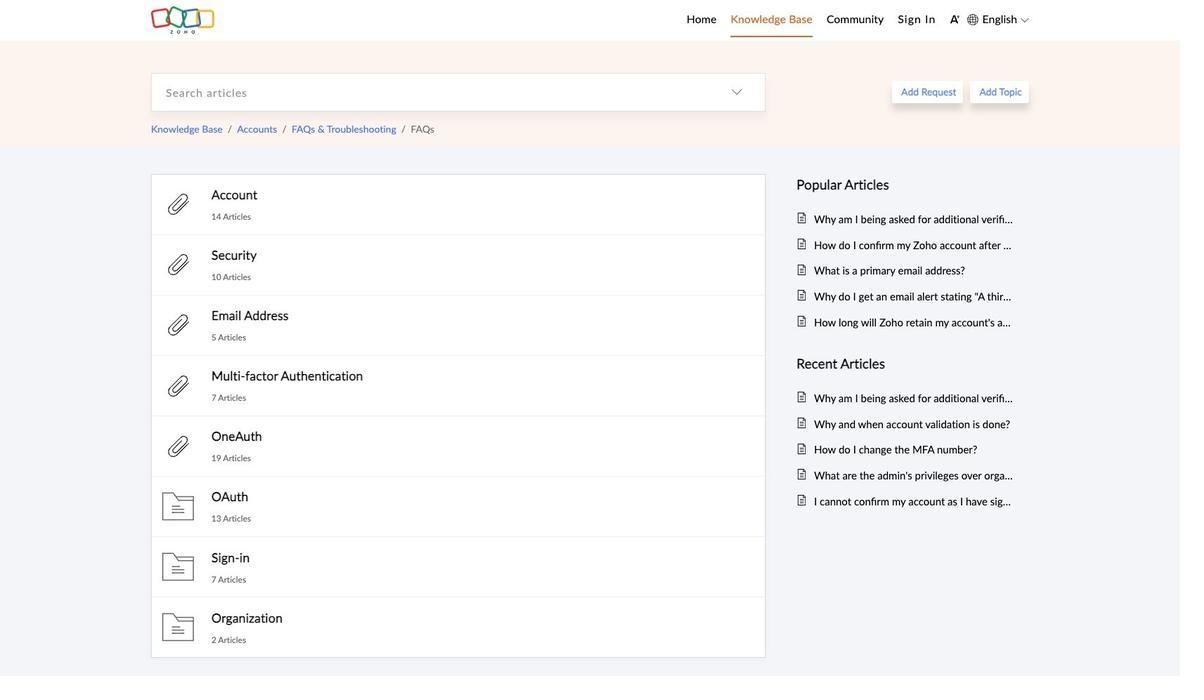 Task type: vqa. For each thing, say whether or not it's contained in the screenshot.
The Insert Image
no



Task type: locate. For each thing, give the bounding box(es) containing it.
1 vertical spatial heading
[[797, 353, 1015, 375]]

user preference element
[[950, 9, 961, 31]]

0 vertical spatial heading
[[797, 174, 1015, 196]]

choose languages element
[[968, 11, 1029, 29]]

heading
[[797, 174, 1015, 196], [797, 353, 1015, 375]]

1 heading from the top
[[797, 174, 1015, 196]]

choose category image
[[731, 87, 743, 98]]



Task type: describe. For each thing, give the bounding box(es) containing it.
choose category element
[[709, 74, 765, 111]]

Search articles field
[[152, 74, 709, 111]]

2 heading from the top
[[797, 353, 1015, 375]]

user preference image
[[950, 14, 961, 25]]



